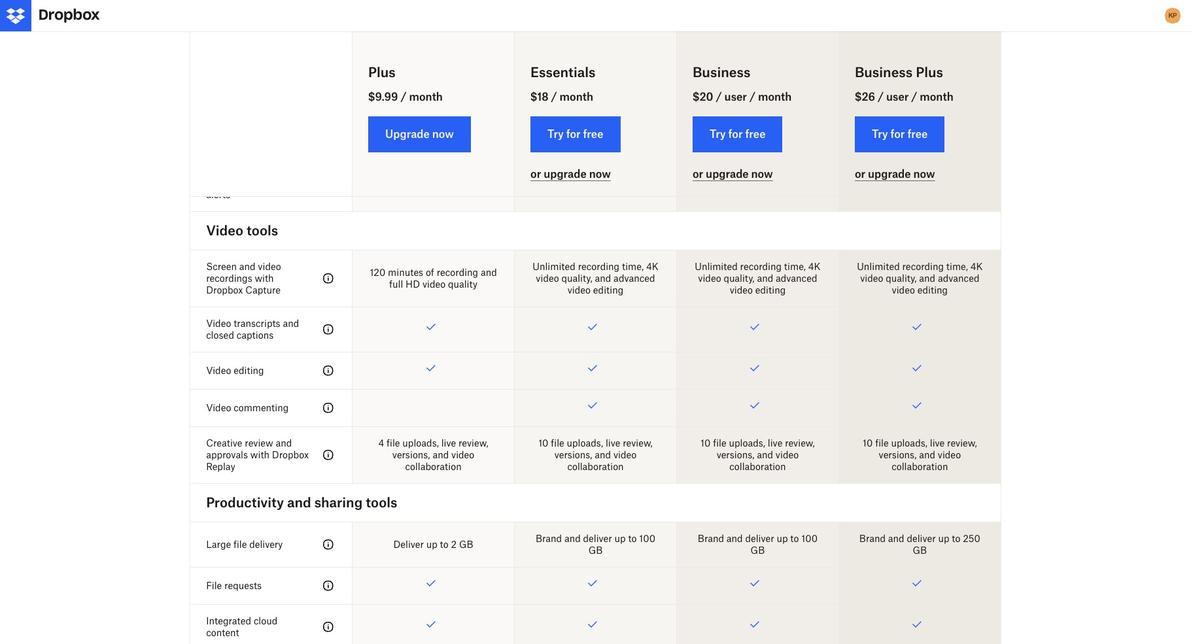 Task type: vqa. For each thing, say whether or not it's contained in the screenshot.
the bottom "Folder1"
no



Task type: describe. For each thing, give the bounding box(es) containing it.
recordings
[[206, 273, 252, 284]]

transcripts
[[234, 318, 280, 329]]

upgrade now
[[385, 128, 454, 141]]

file
[[206, 580, 222, 591]]

4
[[378, 438, 384, 449]]

suspicious
[[206, 177, 254, 189]]

or upgrade now link for first try for free link from left
[[530, 168, 611, 181]]

full
[[389, 279, 403, 290]]

cloud
[[254, 616, 277, 627]]

4 collaboration from the left
[[892, 461, 948, 472]]

free for first try for free link from left
[[583, 128, 603, 141]]

for for first try for free link from the right
[[890, 128, 905, 141]]

2 brand and deliver up to 100 gb from the left
[[698, 533, 818, 556]]

and inside "video transcripts and closed captions"
[[283, 318, 299, 329]]

of
[[426, 267, 434, 278]]

1 4k from the left
[[646, 261, 658, 272]]

0 horizontal spatial tools
[[247, 223, 278, 239]]

2 uploads, from the left
[[567, 438, 603, 449]]

2 deliver from the left
[[745, 533, 774, 544]]

1 horizontal spatial tools
[[366, 495, 397, 511]]

capture
[[245, 285, 281, 296]]

standard image for screen and video recordings with dropbox capture
[[321, 271, 336, 287]]

2 4k from the left
[[808, 261, 821, 272]]

quality
[[448, 279, 477, 290]]

2 100 from the left
[[801, 533, 818, 544]]

1 or upgrade now from the left
[[530, 168, 611, 181]]

2 10 from the left
[[701, 438, 711, 449]]

2 unlimited from the left
[[695, 261, 738, 272]]

integrated cloud content
[[206, 616, 277, 639]]

4 uploads, from the left
[[891, 438, 927, 449]]

$26
[[855, 90, 875, 103]]

alerts
[[206, 189, 230, 200]]

closed
[[206, 330, 234, 341]]

upgrade for 2nd try for free link from the right
[[706, 168, 749, 181]]

2 review, from the left
[[623, 438, 653, 449]]

video inside the 120 minutes of recording and full hd video quality
[[422, 279, 446, 290]]

3 unlimited from the left
[[857, 261, 900, 272]]

2 unlimited recording time, 4k video quality, and advanced video editing from the left
[[695, 261, 821, 296]]

and inside "4 file uploads, live review, versions, and video collaboration"
[[433, 450, 449, 461]]

2 versions, from the left
[[554, 450, 592, 461]]

screen and video recordings with dropbox capture
[[206, 261, 281, 296]]

1 time, from the left
[[622, 261, 644, 272]]

1 try from the left
[[547, 128, 564, 141]]

1 brand from the left
[[536, 533, 562, 544]]

2 time, from the left
[[784, 261, 806, 272]]

3 advanced from the left
[[938, 273, 979, 284]]

1 10 file uploads, live review, versions, and video collaboration from the left
[[538, 438, 653, 472]]

file requests
[[206, 580, 262, 591]]

standard image
[[321, 400, 336, 416]]

free for first try for free link from the right
[[907, 128, 928, 141]]

2 collaboration from the left
[[567, 461, 624, 472]]

review
[[245, 438, 273, 449]]

recording inside the 120 minutes of recording and full hd video quality
[[437, 267, 478, 278]]

user for $20
[[724, 90, 747, 103]]

dropbox for and
[[206, 285, 243, 296]]

3 try from the left
[[872, 128, 888, 141]]

try for free for 2nd try for free link from the right
[[710, 128, 766, 141]]

or for 2nd try for free link from the right
[[693, 168, 703, 181]]

1 included element from the left
[[677, 2, 838, 39]]

video editing
[[206, 365, 264, 376]]

1 unlimited from the left
[[533, 261, 575, 272]]

upgrade
[[385, 128, 430, 141]]

standard image for video transcripts and closed captions
[[321, 322, 336, 338]]

user for $26
[[886, 90, 909, 103]]

standard image for creative review and approvals with dropbox replay
[[321, 448, 336, 463]]

standard image for file requests
[[321, 578, 336, 594]]

up inside brand and deliver up to 250 gb
[[938, 533, 949, 544]]

2 live from the left
[[606, 438, 620, 449]]

1 100 from the left
[[639, 533, 655, 544]]

video for video transcripts and closed captions
[[206, 318, 231, 329]]

for for first try for free link from left
[[566, 128, 581, 141]]

/ for $26
[[878, 90, 884, 103]]

video tools
[[206, 223, 278, 239]]

3 review, from the left
[[785, 438, 815, 449]]

$18
[[530, 90, 548, 103]]

1 quality, from the left
[[561, 273, 592, 284]]

with for and
[[255, 273, 274, 284]]

2 quality, from the left
[[724, 273, 754, 284]]

2
[[451, 539, 457, 550]]

business for business
[[693, 64, 750, 80]]

for for 2nd try for free link from the right
[[728, 128, 743, 141]]

replay
[[206, 461, 235, 472]]

video commenting
[[206, 402, 289, 414]]

upgrade now link
[[368, 116, 471, 153]]

essentials
[[530, 64, 596, 80]]

$26 / user / month
[[855, 90, 953, 103]]

kp button
[[1162, 5, 1183, 26]]

gb inside brand and deliver up to 250 gb
[[913, 545, 927, 556]]

brand and deliver up to 250 gb
[[859, 533, 980, 556]]

$20 / user / month
[[693, 90, 792, 103]]

free for 2nd try for free link from the right
[[745, 128, 766, 141]]

live inside "4 file uploads, live review, versions, and video collaboration"
[[441, 438, 456, 449]]

kp
[[1168, 11, 1177, 20]]

with for review
[[250, 450, 269, 461]]

upgrade for first try for free link from the right
[[868, 168, 911, 181]]

file inside "4 file uploads, live review, versions, and video collaboration"
[[387, 438, 400, 449]]



Task type: locate. For each thing, give the bounding box(es) containing it.
deliver
[[393, 539, 424, 550]]

1 horizontal spatial free
[[745, 128, 766, 141]]

0 vertical spatial tools
[[247, 223, 278, 239]]

2 horizontal spatial deliver
[[907, 533, 936, 544]]

1 deliver from the left
[[583, 533, 612, 544]]

video for video editing
[[206, 365, 231, 376]]

video for video tools
[[206, 223, 243, 239]]

2 or upgrade now link from the left
[[693, 168, 773, 181]]

1 horizontal spatial unlimited recording time, 4k video quality, and advanced video editing
[[695, 261, 821, 296]]

free
[[583, 128, 603, 141], [745, 128, 766, 141], [907, 128, 928, 141]]

0 horizontal spatial time,
[[622, 261, 644, 272]]

tools
[[247, 223, 278, 239], [366, 495, 397, 511]]

versions,
[[392, 450, 430, 461], [554, 450, 592, 461], [717, 450, 754, 461], [879, 450, 917, 461]]

/ for $9.99
[[401, 90, 407, 103]]

free down $18 / month
[[583, 128, 603, 141]]

2 horizontal spatial 10 file uploads, live review, versions, and video collaboration
[[863, 438, 977, 472]]

deliver inside brand and deliver up to 250 gb
[[907, 533, 936, 544]]

video down closed
[[206, 365, 231, 376]]

0 horizontal spatial brand and deliver up to 100 gb
[[536, 533, 655, 556]]

try
[[547, 128, 564, 141], [710, 128, 726, 141], [872, 128, 888, 141]]

1 horizontal spatial plus
[[916, 64, 943, 80]]

sharing
[[314, 495, 363, 511]]

3 brand from the left
[[859, 533, 886, 544]]

try for free link down $18 / month
[[530, 116, 620, 153]]

1 horizontal spatial or upgrade now link
[[693, 168, 773, 181]]

for down $18 / month
[[566, 128, 581, 141]]

unlimited recording time, 4k video quality, and advanced video editing
[[533, 261, 658, 296], [695, 261, 821, 296], [857, 261, 983, 296]]

4 file uploads, live review, versions, and video collaboration
[[378, 438, 488, 472]]

4 versions, from the left
[[879, 450, 917, 461]]

0 horizontal spatial user
[[724, 90, 747, 103]]

1 unlimited recording time, 4k video quality, and advanced video editing from the left
[[533, 261, 658, 296]]

5 / from the left
[[878, 90, 884, 103]]

dropbox
[[206, 285, 243, 296], [272, 450, 309, 461]]

2 horizontal spatial try
[[872, 128, 888, 141]]

suspicious activity alerts
[[206, 177, 288, 200]]

1 month from the left
[[409, 90, 443, 103]]

/ for $20
[[716, 90, 722, 103]]

unlimited
[[533, 261, 575, 272], [695, 261, 738, 272], [857, 261, 900, 272]]

1 vertical spatial dropbox
[[272, 450, 309, 461]]

now
[[432, 128, 454, 141], [589, 168, 611, 181], [751, 168, 773, 181], [913, 168, 935, 181]]

$9.99 / month
[[368, 90, 443, 103]]

with down review
[[250, 450, 269, 461]]

1 horizontal spatial for
[[728, 128, 743, 141]]

3 / from the left
[[716, 90, 722, 103]]

1 / from the left
[[401, 90, 407, 103]]

3 uploads, from the left
[[729, 438, 765, 449]]

deliver up to 2 gb
[[393, 539, 473, 550]]

uploads,
[[402, 438, 439, 449], [567, 438, 603, 449], [729, 438, 765, 449], [891, 438, 927, 449]]

4k
[[646, 261, 658, 272], [808, 261, 821, 272], [970, 261, 983, 272]]

dropbox down review
[[272, 450, 309, 461]]

3 try for free from the left
[[872, 128, 928, 141]]

try for free link down $26 / user / month
[[855, 116, 945, 153]]

versions, inside "4 file uploads, live review, versions, and video collaboration"
[[392, 450, 430, 461]]

1 horizontal spatial brand
[[698, 533, 724, 544]]

with inside the creative review and approvals with dropbox replay
[[250, 450, 269, 461]]

1 horizontal spatial try for free link
[[693, 116, 783, 153]]

3 month from the left
[[758, 90, 792, 103]]

brand and deliver up to 100 gb
[[536, 533, 655, 556], [698, 533, 818, 556]]

and inside the 120 minutes of recording and full hd video quality
[[481, 267, 497, 278]]

tools right sharing
[[366, 495, 397, 511]]

6 standard image from the top
[[321, 578, 336, 594]]

0 horizontal spatial quality,
[[561, 273, 592, 284]]

creative review and approvals with dropbox replay
[[206, 438, 309, 472]]

included element
[[677, 2, 838, 39], [839, 2, 1001, 39]]

with
[[255, 273, 274, 284], [250, 450, 269, 461]]

3 versions, from the left
[[717, 450, 754, 461]]

1 horizontal spatial try for free
[[710, 128, 766, 141]]

7 standard image from the top
[[321, 620, 336, 635]]

3 or upgrade now link from the left
[[855, 168, 935, 181]]

time,
[[622, 261, 644, 272], [784, 261, 806, 272], [946, 261, 968, 272]]

video
[[258, 261, 281, 272], [536, 273, 559, 284], [698, 273, 721, 284], [860, 273, 883, 284], [422, 279, 446, 290], [568, 285, 591, 296], [730, 285, 753, 296], [892, 285, 915, 296], [451, 450, 474, 461], [613, 450, 637, 461], [776, 450, 799, 461], [938, 450, 961, 461]]

/ for $18
[[551, 90, 557, 103]]

for down $20 / user / month in the top right of the page
[[728, 128, 743, 141]]

2 try from the left
[[710, 128, 726, 141]]

or for first try for free link from left
[[530, 168, 541, 181]]

with inside screen and video recordings with dropbox capture
[[255, 273, 274, 284]]

free down $26 / user / month
[[907, 128, 928, 141]]

1 plus from the left
[[368, 64, 396, 80]]

content
[[206, 627, 239, 639]]

3 10 file uploads, live review, versions, and video collaboration from the left
[[863, 438, 977, 472]]

4 live from the left
[[930, 438, 945, 449]]

video transcripts and closed captions
[[206, 318, 299, 341]]

0 horizontal spatial plus
[[368, 64, 396, 80]]

1 horizontal spatial 100
[[801, 533, 818, 544]]

with up capture
[[255, 273, 274, 284]]

captions
[[237, 330, 274, 341]]

try for free down $20 / user / month in the top right of the page
[[710, 128, 766, 141]]

try for free link down $20 / user / month in the top right of the page
[[693, 116, 783, 153]]

productivity and sharing tools
[[206, 495, 397, 511]]

$9.99
[[368, 90, 398, 103]]

video for video commenting
[[206, 402, 231, 414]]

1 horizontal spatial time,
[[784, 261, 806, 272]]

1 advanced from the left
[[614, 273, 655, 284]]

review, inside "4 file uploads, live review, versions, and video collaboration"
[[458, 438, 488, 449]]

1 or from the left
[[530, 168, 541, 181]]

2 horizontal spatial 4k
[[970, 261, 983, 272]]

1 horizontal spatial try
[[710, 128, 726, 141]]

3 live from the left
[[768, 438, 782, 449]]

1 video from the top
[[206, 223, 243, 239]]

upgrade
[[544, 168, 587, 181], [706, 168, 749, 181], [868, 168, 911, 181]]

try for free for first try for free link from left
[[547, 128, 603, 141]]

1 standard image from the top
[[321, 271, 336, 287]]

0 vertical spatial dropbox
[[206, 285, 243, 296]]

advanced
[[614, 273, 655, 284], [776, 273, 817, 284], [938, 273, 979, 284]]

brand inside brand and deliver up to 250 gb
[[859, 533, 886, 544]]

1 10 from the left
[[538, 438, 548, 449]]

collaboration inside "4 file uploads, live review, versions, and video collaboration"
[[405, 461, 462, 472]]

0 horizontal spatial dropbox
[[206, 285, 243, 296]]

120
[[370, 267, 385, 278]]

10
[[538, 438, 548, 449], [701, 438, 711, 449], [863, 438, 873, 449]]

0 horizontal spatial brand
[[536, 533, 562, 544]]

activity
[[256, 177, 288, 189]]

2 horizontal spatial advanced
[[938, 273, 979, 284]]

0 horizontal spatial business
[[693, 64, 750, 80]]

user right $20
[[724, 90, 747, 103]]

5 standard image from the top
[[321, 537, 336, 553]]

video inside screen and video recordings with dropbox capture
[[258, 261, 281, 272]]

120 minutes of recording and full hd video quality
[[370, 267, 497, 290]]

minutes
[[388, 267, 423, 278]]

2 horizontal spatial or upgrade now
[[855, 168, 935, 181]]

2 plus from the left
[[916, 64, 943, 80]]

250
[[963, 533, 980, 544]]

video up screen on the top of page
[[206, 223, 243, 239]]

user
[[724, 90, 747, 103], [886, 90, 909, 103]]

for
[[566, 128, 581, 141], [728, 128, 743, 141], [890, 128, 905, 141]]

2 standard image from the top
[[321, 322, 336, 338]]

3 free from the left
[[907, 128, 928, 141]]

/
[[401, 90, 407, 103], [551, 90, 557, 103], [716, 90, 722, 103], [749, 90, 755, 103], [878, 90, 884, 103], [911, 90, 917, 103]]

4 month from the left
[[920, 90, 953, 103]]

try for free down $26 / user / month
[[872, 128, 928, 141]]

3 or from the left
[[855, 168, 865, 181]]

1 try for free link from the left
[[530, 116, 620, 153]]

0 horizontal spatial or upgrade now link
[[530, 168, 611, 181]]

or upgrade now link
[[530, 168, 611, 181], [693, 168, 773, 181], [855, 168, 935, 181]]

2 horizontal spatial 10
[[863, 438, 873, 449]]

0 horizontal spatial try
[[547, 128, 564, 141]]

2 or upgrade now from the left
[[693, 168, 773, 181]]

or upgrade now
[[530, 168, 611, 181], [693, 168, 773, 181], [855, 168, 935, 181]]

1 horizontal spatial quality,
[[724, 273, 754, 284]]

2 try for free link from the left
[[693, 116, 783, 153]]

month
[[409, 90, 443, 103], [560, 90, 593, 103], [758, 90, 792, 103], [920, 90, 953, 103]]

standard image for video editing
[[321, 363, 336, 379]]

0 horizontal spatial upgrade
[[544, 168, 587, 181]]

dropbox inside screen and video recordings with dropbox capture
[[206, 285, 243, 296]]

$20
[[693, 90, 713, 103]]

delivery
[[249, 539, 283, 550]]

2 horizontal spatial or upgrade now link
[[855, 168, 935, 181]]

commenting
[[234, 402, 289, 414]]

2 video from the top
[[206, 318, 231, 329]]

quality,
[[561, 273, 592, 284], [724, 273, 754, 284], [886, 273, 917, 284]]

file
[[387, 438, 400, 449], [551, 438, 564, 449], [713, 438, 726, 449], [875, 438, 889, 449], [233, 539, 247, 550]]

upgrade for first try for free link from left
[[544, 168, 587, 181]]

not included image
[[353, 2, 514, 39], [515, 2, 676, 39], [353, 39, 514, 84], [515, 39, 676, 84], [353, 85, 514, 121], [515, 85, 676, 121], [677, 85, 838, 121], [353, 122, 514, 166], [515, 122, 676, 166], [677, 122, 838, 166], [353, 167, 514, 211], [515, 167, 676, 211], [677, 167, 838, 211], [353, 390, 514, 427]]

dropbox inside the creative review and approvals with dropbox replay
[[272, 450, 309, 461]]

large
[[206, 539, 231, 550]]

1 horizontal spatial user
[[886, 90, 909, 103]]

free down $20 / user / month in the top right of the page
[[745, 128, 766, 141]]

dropbox down recordings
[[206, 285, 243, 296]]

1 horizontal spatial advanced
[[776, 273, 817, 284]]

uploads, inside "4 file uploads, live review, versions, and video collaboration"
[[402, 438, 439, 449]]

6 / from the left
[[911, 90, 917, 103]]

plus
[[368, 64, 396, 80], [916, 64, 943, 80]]

3 or upgrade now from the left
[[855, 168, 935, 181]]

try down $20
[[710, 128, 726, 141]]

video inside "4 file uploads, live review, versions, and video collaboration"
[[451, 450, 474, 461]]

4 standard image from the top
[[321, 448, 336, 463]]

or upgrade now link for first try for free link from the right
[[855, 168, 935, 181]]

2 free from the left
[[745, 128, 766, 141]]

1 horizontal spatial 10 file uploads, live review, versions, and video collaboration
[[701, 438, 815, 472]]

1 or upgrade now link from the left
[[530, 168, 611, 181]]

and inside the creative review and approvals with dropbox replay
[[276, 438, 292, 449]]

2 or from the left
[[693, 168, 703, 181]]

2 month from the left
[[560, 90, 593, 103]]

dropbox for review
[[272, 450, 309, 461]]

review,
[[458, 438, 488, 449], [623, 438, 653, 449], [785, 438, 815, 449], [947, 438, 977, 449]]

tools down suspicious activity alerts
[[247, 223, 278, 239]]

gb
[[459, 539, 473, 550], [588, 545, 603, 556], [751, 545, 765, 556], [913, 545, 927, 556]]

business plus
[[855, 64, 943, 80]]

standard image
[[321, 271, 336, 287], [321, 322, 336, 338], [321, 363, 336, 379], [321, 448, 336, 463], [321, 537, 336, 553], [321, 578, 336, 594], [321, 620, 336, 635]]

1 collaboration from the left
[[405, 461, 462, 472]]

4 video from the top
[[206, 402, 231, 414]]

1 vertical spatial with
[[250, 450, 269, 461]]

editing
[[593, 285, 623, 296], [755, 285, 786, 296], [917, 285, 948, 296], [234, 365, 264, 376]]

3 time, from the left
[[946, 261, 968, 272]]

1 vertical spatial tools
[[366, 495, 397, 511]]

0 horizontal spatial 10
[[538, 438, 548, 449]]

0 horizontal spatial included element
[[677, 2, 838, 39]]

1 horizontal spatial upgrade
[[706, 168, 749, 181]]

3 10 from the left
[[863, 438, 873, 449]]

3 for from the left
[[890, 128, 905, 141]]

approvals
[[206, 450, 248, 461]]

1 live from the left
[[441, 438, 456, 449]]

2 horizontal spatial brand
[[859, 533, 886, 544]]

1 user from the left
[[724, 90, 747, 103]]

3 deliver from the left
[[907, 533, 936, 544]]

large file delivery
[[206, 539, 283, 550]]

1 horizontal spatial included element
[[839, 2, 1001, 39]]

$18 / month
[[530, 90, 593, 103]]

1 horizontal spatial unlimited
[[695, 261, 738, 272]]

1 free from the left
[[583, 128, 603, 141]]

try for free link
[[530, 116, 620, 153], [693, 116, 783, 153], [855, 116, 945, 153]]

2 horizontal spatial quality,
[[886, 273, 917, 284]]

integrated
[[206, 616, 251, 627]]

0 horizontal spatial unlimited recording time, 4k video quality, and advanced video editing
[[533, 261, 658, 296]]

2 horizontal spatial for
[[890, 128, 905, 141]]

0 horizontal spatial or
[[530, 168, 541, 181]]

1 horizontal spatial dropbox
[[272, 450, 309, 461]]

recording
[[578, 261, 619, 272], [740, 261, 782, 272], [902, 261, 944, 272], [437, 267, 478, 278]]

0 vertical spatial with
[[255, 273, 274, 284]]

3 try for free link from the left
[[855, 116, 945, 153]]

2 user from the left
[[886, 90, 909, 103]]

4 / from the left
[[749, 90, 755, 103]]

0 horizontal spatial advanced
[[614, 273, 655, 284]]

3 4k from the left
[[970, 261, 983, 272]]

and inside brand and deliver up to 250 gb
[[888, 533, 904, 544]]

2 brand from the left
[[698, 533, 724, 544]]

and
[[239, 261, 255, 272], [481, 267, 497, 278], [595, 273, 611, 284], [757, 273, 773, 284], [919, 273, 935, 284], [283, 318, 299, 329], [276, 438, 292, 449], [433, 450, 449, 461], [595, 450, 611, 461], [757, 450, 773, 461], [919, 450, 935, 461], [287, 495, 311, 511], [564, 533, 581, 544], [727, 533, 743, 544], [888, 533, 904, 544]]

plus up $9.99
[[368, 64, 396, 80]]

2 advanced from the left
[[776, 273, 817, 284]]

plus up $26 / user / month
[[916, 64, 943, 80]]

2 horizontal spatial time,
[[946, 261, 968, 272]]

standard image for integrated cloud content
[[321, 620, 336, 635]]

0 horizontal spatial or upgrade now
[[530, 168, 611, 181]]

creative
[[206, 438, 242, 449]]

100
[[639, 533, 655, 544], [801, 533, 818, 544]]

0 horizontal spatial try for free
[[547, 128, 603, 141]]

2 horizontal spatial or
[[855, 168, 865, 181]]

0 horizontal spatial 10 file uploads, live review, versions, and video collaboration
[[538, 438, 653, 472]]

and inside screen and video recordings with dropbox capture
[[239, 261, 255, 272]]

1 horizontal spatial brand and deliver up to 100 gb
[[698, 533, 818, 556]]

video inside "video transcripts and closed captions"
[[206, 318, 231, 329]]

3 collaboration from the left
[[729, 461, 786, 472]]

2 business from the left
[[855, 64, 913, 80]]

business
[[693, 64, 750, 80], [855, 64, 913, 80]]

screen
[[206, 261, 237, 272]]

0 horizontal spatial deliver
[[583, 533, 612, 544]]

live
[[441, 438, 456, 449], [606, 438, 620, 449], [768, 438, 782, 449], [930, 438, 945, 449]]

1 versions, from the left
[[392, 450, 430, 461]]

productivity
[[206, 495, 284, 511]]

0 horizontal spatial 4k
[[646, 261, 658, 272]]

standard image for large file delivery
[[321, 537, 336, 553]]

try down $26
[[872, 128, 888, 141]]

business up $20
[[693, 64, 750, 80]]

1 horizontal spatial 4k
[[808, 261, 821, 272]]

business for business plus
[[855, 64, 913, 80]]

2 horizontal spatial unlimited recording time, 4k video quality, and advanced video editing
[[857, 261, 983, 296]]

3 unlimited recording time, 4k video quality, and advanced video editing from the left
[[857, 261, 983, 296]]

1 for from the left
[[566, 128, 581, 141]]

or upgrade now link for 2nd try for free link from the right
[[693, 168, 773, 181]]

2 horizontal spatial upgrade
[[868, 168, 911, 181]]

deliver
[[583, 533, 612, 544], [745, 533, 774, 544], [907, 533, 936, 544]]

1 horizontal spatial deliver
[[745, 533, 774, 544]]

0 horizontal spatial unlimited
[[533, 261, 575, 272]]

up
[[614, 533, 626, 544], [777, 533, 788, 544], [938, 533, 949, 544], [426, 539, 437, 550]]

1 horizontal spatial 10
[[701, 438, 711, 449]]

0 horizontal spatial try for free link
[[530, 116, 620, 153]]

video up the creative on the bottom of page
[[206, 402, 231, 414]]

try for free down $18 / month
[[547, 128, 603, 141]]

4 review, from the left
[[947, 438, 977, 449]]

0 horizontal spatial 100
[[639, 533, 655, 544]]

2 for from the left
[[728, 128, 743, 141]]

2 try for free from the left
[[710, 128, 766, 141]]

3 upgrade from the left
[[868, 168, 911, 181]]

3 video from the top
[[206, 365, 231, 376]]

10 file uploads, live review, versions, and video collaboration
[[538, 438, 653, 472], [701, 438, 815, 472], [863, 438, 977, 472]]

requests
[[224, 580, 262, 591]]

video up closed
[[206, 318, 231, 329]]

to
[[628, 533, 637, 544], [790, 533, 799, 544], [952, 533, 960, 544], [440, 539, 449, 550]]

0 horizontal spatial free
[[583, 128, 603, 141]]

2 horizontal spatial try for free
[[872, 128, 928, 141]]

0 horizontal spatial for
[[566, 128, 581, 141]]

for down $26 / user / month
[[890, 128, 905, 141]]

business up $26
[[855, 64, 913, 80]]

2 horizontal spatial unlimited
[[857, 261, 900, 272]]

2 10 file uploads, live review, versions, and video collaboration from the left
[[701, 438, 815, 472]]

1 horizontal spatial or
[[693, 168, 703, 181]]

try for free for first try for free link from the right
[[872, 128, 928, 141]]

to inside brand and deliver up to 250 gb
[[952, 533, 960, 544]]

2 horizontal spatial free
[[907, 128, 928, 141]]

2 included element from the left
[[839, 2, 1001, 39]]

1 horizontal spatial or upgrade now
[[693, 168, 773, 181]]

3 quality, from the left
[[886, 273, 917, 284]]

2 horizontal spatial try for free link
[[855, 116, 945, 153]]

2 upgrade from the left
[[706, 168, 749, 181]]

hd
[[406, 279, 420, 290]]

or
[[530, 168, 541, 181], [693, 168, 703, 181], [855, 168, 865, 181]]

3 standard image from the top
[[321, 363, 336, 379]]

1 brand and deliver up to 100 gb from the left
[[536, 533, 655, 556]]

user down business plus at the top
[[886, 90, 909, 103]]

or for first try for free link from the right
[[855, 168, 865, 181]]

1 horizontal spatial business
[[855, 64, 913, 80]]

try down $18 / month
[[547, 128, 564, 141]]

collaboration
[[405, 461, 462, 472], [567, 461, 624, 472], [729, 461, 786, 472], [892, 461, 948, 472]]



